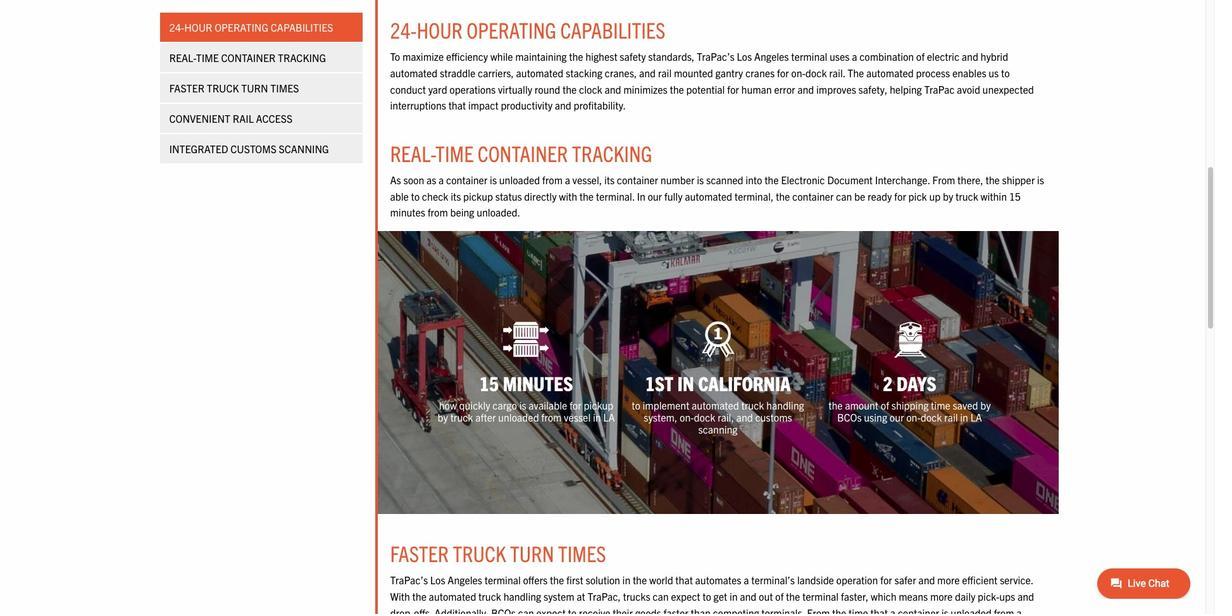 Task type: vqa. For each thing, say whether or not it's contained in the screenshot.


Task type: describe. For each thing, give the bounding box(es) containing it.
and up the minimizes at the right top of the page
[[639, 66, 656, 79]]

dock inside to maximize efficiency while maintaining the highest safety standards, trapac's los angeles terminal uses a combination of electric and hybrid automated straddle carriers, automated stacking cranes, and rail mounted gantry cranes for on-dock rail. the automated process enables us to conduct yard operations virtually round the clock and minimizes the potential for human error and improves safety, helping trapac avoid unexpected interruptions that impact productivity and profitability.
[[806, 66, 827, 79]]

0 vertical spatial from
[[542, 173, 563, 186]]

in inside 1st in california to implement automated truck handling system, on-dock rail, and customs scanning
[[678, 370, 694, 395]]

the down the electronic
[[776, 190, 790, 202]]

bcos inside trapac's los angeles terminal offers the first solution in the world that automates a terminal's landside operation for safer and more efficient service. with the automated truck handling system at trapac, trucks can expect to get in and out of the terminal faster, which means more daily pick-ups and drop-offs. additionally, bcos can expect to receive their goods faster than competing terminals. from the time that a container is unloaded from
[[491, 606, 516, 614]]

enables
[[953, 66, 987, 79]]

productivity
[[501, 99, 553, 112]]

system,
[[644, 411, 678, 424]]

means
[[899, 590, 928, 603]]

virtually
[[498, 83, 532, 95]]

for up error at the top right of the page
[[777, 66, 789, 79]]

that inside to maximize efficiency while maintaining the highest safety standards, trapac's los angeles terminal uses a combination of electric and hybrid automated straddle carriers, automated stacking cranes, and rail mounted gantry cranes for on-dock rail. the automated process enables us to conduct yard operations virtually round the clock and minimizes the potential for human error and improves safety, helping trapac avoid unexpected interruptions that impact productivity and profitability.
[[449, 99, 466, 112]]

interruptions
[[390, 99, 446, 112]]

truck inside as soon as a container is unloaded from a vessel, its container number is scanned into the electronic document interchange. from there, the shipper is able to check its pickup status directly with the terminal. in our fully automated terminal, the container can be ready for pick up by truck within 15 minutes from being unloaded.
[[956, 190, 979, 202]]

as
[[427, 173, 436, 186]]

and inside 1st in california to implement automated truck handling system, on-dock rail, and customs scanning
[[737, 411, 753, 424]]

on- inside to maximize efficiency while maintaining the highest safety standards, trapac's los angeles terminal uses a combination of electric and hybrid automated straddle carriers, automated stacking cranes, and rail mounted gantry cranes for on-dock rail. the automated process enables us to conduct yard operations virtually round the clock and minimizes the potential for human error and improves safety, helping trapac avoid unexpected interruptions that impact productivity and profitability.
[[792, 66, 806, 79]]

1 horizontal spatial time
[[436, 139, 474, 166]]

daily
[[955, 590, 976, 603]]

terminal's
[[752, 574, 795, 586]]

the down vessel,
[[580, 190, 594, 202]]

1 vertical spatial faster
[[390, 540, 449, 567]]

quickly
[[459, 399, 490, 412]]

operations
[[450, 83, 496, 95]]

fully
[[665, 190, 683, 202]]

1 vertical spatial real-time container tracking
[[390, 139, 652, 166]]

1 vertical spatial turn
[[510, 540, 554, 567]]

0 horizontal spatial 24-hour operating capabilities
[[169, 21, 333, 34]]

the right into
[[765, 173, 779, 186]]

the up "within"
[[986, 173, 1000, 186]]

safer
[[895, 574, 916, 586]]

rail.
[[829, 66, 846, 79]]

potential
[[687, 83, 725, 95]]

1 horizontal spatial that
[[676, 574, 693, 586]]

number
[[661, 173, 695, 186]]

to
[[390, 50, 400, 63]]

clock
[[579, 83, 603, 95]]

to maximize efficiency while maintaining the highest safety standards, trapac's los angeles terminal uses a combination of electric and hybrid automated straddle carriers, automated stacking cranes, and rail mounted gantry cranes for on-dock rail. the automated process enables us to conduct yard operations virtually round the clock and minimizes the potential for human error and improves safety, helping trapac avoid unexpected interruptions that impact productivity and profitability.
[[390, 50, 1034, 112]]

unloaded inside as soon as a container is unloaded from a vessel, its container number is scanned into the electronic document interchange. from there, the shipper is able to check its pickup status directly with the terminal. in our fully automated terminal, the container can be ready for pick up by truck within 15 minutes from being unloaded.
[[499, 173, 540, 186]]

convenient rail access
[[169, 112, 293, 125]]

conduct
[[390, 83, 426, 95]]

by inside 15 minutes how quickly cargo is available for pickup by truck after unloaded from vessel in la
[[438, 411, 448, 424]]

california
[[698, 370, 791, 395]]

1 vertical spatial more
[[931, 590, 953, 603]]

container inside trapac's los angeles terminal offers the first solution in the world that automates a terminal's landside operation for safer and more efficient service. with the automated truck handling system at trapac, trucks can expect to get in and out of the terminal faster, which means more daily pick-ups and drop-offs. additionally, bcos can expect to receive their goods faster than competing terminals. from the time that a container is unloaded from
[[898, 606, 939, 614]]

landside
[[797, 574, 834, 586]]

0 horizontal spatial faster
[[169, 82, 205, 94]]

to inside to maximize efficiency while maintaining the highest safety standards, trapac's los angeles terminal uses a combination of electric and hybrid automated straddle carriers, automated stacking cranes, and rail mounted gantry cranes for on-dock rail. the automated process enables us to conduct yard operations virtually round the clock and minimizes the potential for human error and improves safety, helping trapac avoid unexpected interruptions that impact productivity and profitability.
[[1002, 66, 1010, 79]]

drop-
[[390, 606, 414, 614]]

into
[[746, 173, 763, 186]]

container down the electronic
[[793, 190, 834, 202]]

in
[[637, 190, 646, 202]]

0 horizontal spatial real-
[[169, 51, 196, 64]]

in right 'get'
[[730, 590, 738, 603]]

within
[[981, 190, 1007, 202]]

shipping
[[892, 399, 929, 412]]

truck inside 1st in california to implement automated truck handling system, on-dock rail, and customs scanning
[[742, 399, 764, 412]]

0 vertical spatial more
[[938, 574, 960, 586]]

standards,
[[648, 50, 695, 63]]

interchange.
[[875, 173, 930, 186]]

faster
[[664, 606, 689, 614]]

1 horizontal spatial expect
[[671, 590, 701, 603]]

there,
[[958, 173, 984, 186]]

trapac's inside trapac's los angeles terminal offers the first solution in the world that automates a terminal's landside operation for safer and more efficient service. with the automated truck handling system at trapac, trucks can expect to get in and out of the terminal faster, which means more daily pick-ups and drop-offs. additionally, bcos can expect to receive their goods faster than competing terminals. from the time that a container is unloaded from
[[390, 574, 428, 586]]

electronic
[[781, 173, 825, 186]]

2 vertical spatial terminal
[[803, 590, 839, 603]]

1 vertical spatial can
[[653, 590, 669, 603]]

pickup inside 15 minutes how quickly cargo is available for pickup by truck after unloaded from vessel in la
[[584, 399, 614, 412]]

for inside as soon as a container is unloaded from a vessel, its container number is scanned into the electronic document interchange. from there, the shipper is able to check its pickup status directly with the terminal. in our fully automated terminal, the container can be ready for pick up by truck within 15 minutes from being unloaded.
[[895, 190, 907, 202]]

automated inside trapac's los angeles terminal offers the first solution in the world that automates a terminal's landside operation for safer and more efficient service. with the automated truck handling system at trapac, trucks can expect to get in and out of the terminal faster, which means more daily pick-ups and drop-offs. additionally, bcos can expect to receive their goods faster than competing terminals. from the time that a container is unloaded from
[[429, 590, 476, 603]]

1 horizontal spatial real-
[[390, 139, 436, 166]]

by inside the 2 days the amount of shipping time saved by bcos using our on-dock rail in la
[[981, 399, 991, 412]]

la for 2 days
[[971, 411, 982, 424]]

los inside to maximize efficiency while maintaining the highest safety standards, trapac's los angeles terminal uses a combination of electric and hybrid automated straddle carriers, automated stacking cranes, and rail mounted gantry cranes for on-dock rail. the automated process enables us to conduct yard operations virtually round the clock and minimizes the potential for human error and improves safety, helping trapac avoid unexpected interruptions that impact productivity and profitability.
[[737, 50, 752, 63]]

automated inside as soon as a container is unloaded from a vessel, its container number is scanned into the electronic document interchange. from there, the shipper is able to check its pickup status directly with the terminal. in our fully automated terminal, the container can be ready for pick up by truck within 15 minutes from being unloaded.
[[685, 190, 732, 202]]

in up trucks
[[623, 574, 631, 586]]

1 vertical spatial faster truck turn times
[[390, 540, 606, 567]]

competing
[[713, 606, 759, 614]]

pick-
[[978, 590, 1000, 603]]

capabilities inside "24-hour operating capabilities" link
[[271, 21, 333, 34]]

rail,
[[718, 411, 734, 424]]

system
[[544, 590, 575, 603]]

to left 'get'
[[703, 590, 711, 603]]

and up enables
[[962, 50, 979, 63]]

gantry
[[716, 66, 743, 79]]

1 vertical spatial truck
[[453, 540, 506, 567]]

than
[[691, 606, 711, 614]]

in inside the 2 days the amount of shipping time saved by bcos using our on-dock rail in la
[[961, 411, 969, 424]]

time inside the 2 days the amount of shipping time saved by bcos using our on-dock rail in la
[[931, 399, 951, 412]]

1 horizontal spatial 24-
[[390, 16, 417, 43]]

document
[[828, 173, 873, 186]]

access
[[256, 112, 293, 125]]

for down gantry
[[727, 83, 739, 95]]

first
[[567, 574, 584, 586]]

on- inside the 2 days the amount of shipping time saved by bcos using our on-dock rail in la
[[907, 411, 921, 424]]

2 vertical spatial that
[[871, 606, 888, 614]]

0 horizontal spatial truck
[[207, 82, 239, 94]]

ups
[[1000, 590, 1016, 603]]

our inside the 2 days the amount of shipping time saved by bcos using our on-dock rail in la
[[890, 411, 904, 424]]

24-hour operating capabilities link
[[160, 13, 362, 42]]

minutes
[[390, 206, 425, 218]]

0 vertical spatial turn
[[241, 82, 268, 94]]

1 vertical spatial terminal
[[485, 574, 521, 586]]

handling inside 1st in california to implement automated truck handling system, on-dock rail, and customs scanning
[[767, 399, 804, 412]]

stacking
[[566, 66, 603, 79]]

unloaded inside trapac's los angeles terminal offers the first solution in the world that automates a terminal's landside operation for safer and more efficient service. with the automated truck handling system at trapac, trucks can expect to get in and out of the terminal faster, which means more daily pick-ups and drop-offs. additionally, bcos can expect to receive their goods faster than competing terminals. from the time that a container is unloaded from
[[951, 606, 992, 614]]

the up terminals.
[[786, 590, 800, 603]]

0 horizontal spatial its
[[451, 190, 461, 202]]

scanned
[[706, 173, 744, 186]]

the down faster,
[[833, 606, 847, 614]]

0 horizontal spatial operating
[[215, 21, 268, 34]]

customs
[[231, 142, 277, 155]]

solution
[[586, 574, 620, 586]]

and down round
[[555, 99, 572, 112]]

by inside as soon as a container is unloaded from a vessel, its container number is scanned into the electronic document interchange. from there, the shipper is able to check its pickup status directly with the terminal. in our fully automated terminal, the container can be ready for pick up by truck within 15 minutes from being unloaded.
[[943, 190, 954, 202]]

carriers,
[[478, 66, 514, 79]]

trapac,
[[588, 590, 621, 603]]

tracking inside the real-time container tracking link
[[278, 51, 326, 64]]

from inside 15 minutes how quickly cargo is available for pickup by truck after unloaded from vessel in la
[[541, 411, 562, 424]]

0 horizontal spatial hour
[[184, 21, 212, 34]]

container up in
[[617, 173, 658, 186]]

using
[[864, 411, 888, 424]]

amount
[[845, 399, 879, 412]]

customs
[[755, 411, 792, 424]]

1 horizontal spatial hour
[[417, 16, 463, 43]]

soon
[[404, 173, 424, 186]]

world
[[649, 574, 673, 586]]

the up trucks
[[633, 574, 647, 586]]

at
[[577, 590, 585, 603]]

1 vertical spatial tracking
[[572, 139, 652, 166]]

scanning
[[699, 423, 738, 436]]

hybrid
[[981, 50, 1009, 63]]

1 vertical spatial container
[[478, 139, 568, 166]]

cargo
[[493, 399, 517, 412]]

a left terminal's
[[744, 574, 749, 586]]

and left out
[[740, 590, 757, 603]]

of inside trapac's los angeles terminal offers the first solution in the world that automates a terminal's landside operation for safer and more efficient service. with the automated truck handling system at trapac, trucks can expect to get in and out of the terminal faster, which means more daily pick-ups and drop-offs. additionally, bcos can expect to receive their goods faster than competing terminals. from the time that a container is unloaded from
[[776, 590, 784, 603]]

angeles inside trapac's los angeles terminal offers the first solution in the world that automates a terminal's landside operation for safer and more efficient service. with the automated truck handling system at trapac, trucks can expect to get in and out of the terminal faster, which means more daily pick-ups and drop-offs. additionally, bcos can expect to receive their goods faster than competing terminals. from the time that a container is unloaded from
[[448, 574, 482, 586]]

faster,
[[841, 590, 869, 603]]

pick
[[909, 190, 927, 202]]

electric
[[927, 50, 960, 63]]

the left clock
[[563, 83, 577, 95]]

unloaded inside 15 minutes how quickly cargo is available for pickup by truck after unloaded from vessel in la
[[498, 411, 539, 424]]

uses
[[830, 50, 850, 63]]



Task type: locate. For each thing, give the bounding box(es) containing it.
0 horizontal spatial time
[[849, 606, 868, 614]]

ready
[[868, 190, 892, 202]]

real-time container tracking link
[[160, 43, 362, 72]]

la
[[603, 411, 615, 424], [971, 411, 982, 424]]

is inside trapac's los angeles terminal offers the first solution in the world that automates a terminal's landside operation for safer and more efficient service. with the automated truck handling system at trapac, trucks can expect to get in and out of the terminal faster, which means more daily pick-ups and drop-offs. additionally, bcos can expect to receive their goods faster than competing terminals. from the time that a container is unloaded from
[[942, 606, 949, 614]]

0 vertical spatial truck
[[207, 82, 239, 94]]

able
[[390, 190, 409, 202]]

the up offs. in the left bottom of the page
[[412, 590, 427, 603]]

0 horizontal spatial from
[[807, 606, 830, 614]]

convenient
[[169, 112, 230, 125]]

container up being
[[446, 173, 488, 186]]

times up first
[[558, 540, 606, 567]]

the
[[848, 66, 864, 79]]

the up system
[[550, 574, 564, 586]]

0 horizontal spatial trapac's
[[390, 574, 428, 586]]

dock left the saved
[[921, 411, 942, 424]]

1 vertical spatial that
[[676, 574, 693, 586]]

1 vertical spatial handling
[[504, 590, 541, 603]]

handling down offers
[[504, 590, 541, 603]]

0 vertical spatial angeles
[[755, 50, 789, 63]]

by right the saved
[[981, 399, 991, 412]]

0 horizontal spatial rail
[[658, 66, 672, 79]]

improves
[[817, 83, 856, 95]]

los
[[737, 50, 752, 63], [430, 574, 445, 586]]

the inside the 2 days the amount of shipping time saved by bcos using our on-dock rail in la
[[829, 399, 843, 412]]

0 horizontal spatial container
[[221, 51, 276, 64]]

us
[[989, 66, 999, 79]]

status
[[496, 190, 522, 202]]

more up daily
[[938, 574, 960, 586]]

its up being
[[451, 190, 461, 202]]

minimizes
[[624, 83, 668, 95]]

to down system
[[568, 606, 577, 614]]

to right able
[[411, 190, 420, 202]]

times up access
[[270, 82, 299, 94]]

vessel
[[564, 411, 591, 424]]

0 vertical spatial real-time container tracking
[[169, 51, 326, 64]]

a down the which
[[891, 606, 896, 614]]

real- up soon
[[390, 139, 436, 166]]

our inside as soon as a container is unloaded from a vessel, its container number is scanned into the electronic document interchange. from there, the shipper is able to check its pickup status directly with the terminal. in our fully automated terminal, the container can be ready for pick up by truck within 15 minutes from being unloaded.
[[648, 190, 662, 202]]

be
[[855, 190, 866, 202]]

efficiency
[[446, 50, 488, 63]]

our right "using"
[[890, 411, 904, 424]]

1 vertical spatial from
[[807, 606, 830, 614]]

operating
[[467, 16, 557, 43], [215, 21, 268, 34]]

0 horizontal spatial 24-
[[169, 21, 184, 34]]

0 horizontal spatial la
[[603, 411, 615, 424]]

safety,
[[859, 83, 888, 95]]

convenient rail access link
[[160, 104, 362, 133]]

automated up scanning
[[692, 399, 739, 412]]

1 horizontal spatial capabilities
[[561, 16, 666, 43]]

real-time container tracking
[[169, 51, 326, 64], [390, 139, 652, 166]]

and right error at the top right of the page
[[798, 83, 814, 95]]

faster truck turn times up offers
[[390, 540, 606, 567]]

turn up offers
[[510, 540, 554, 567]]

automated up conduct
[[390, 66, 438, 79]]

automated inside 1st in california to implement automated truck handling system, on-dock rail, and customs scanning
[[692, 399, 739, 412]]

1 horizontal spatial turn
[[510, 540, 554, 567]]

operating up the real-time container tracking link
[[215, 21, 268, 34]]

0 horizontal spatial handling
[[504, 590, 541, 603]]

2 horizontal spatial can
[[836, 190, 852, 202]]

is inside 15 minutes how quickly cargo is available for pickup by truck after unloaded from vessel in la
[[520, 399, 526, 412]]

for up the which
[[881, 574, 892, 586]]

for down interchange.
[[895, 190, 907, 202]]

by right up
[[943, 190, 954, 202]]

rail right shipping
[[945, 411, 958, 424]]

and right rail,
[[737, 411, 753, 424]]

from up directly
[[542, 173, 563, 186]]

truck down california on the bottom right of the page
[[742, 399, 764, 412]]

available
[[529, 399, 567, 412]]

0 vertical spatial terminal
[[791, 50, 828, 63]]

which
[[871, 590, 897, 603]]

0 horizontal spatial time
[[196, 51, 219, 64]]

on-
[[792, 66, 806, 79], [680, 411, 694, 424], [907, 411, 921, 424]]

trapac's inside to maximize efficiency while maintaining the highest safety standards, trapac's los angeles terminal uses a combination of electric and hybrid automated straddle carriers, automated stacking cranes, and rail mounted gantry cranes for on-dock rail. the automated process enables us to conduct yard operations virtually round the clock and minimizes the potential for human error and improves safety, helping trapac avoid unexpected interruptions that impact productivity and profitability.
[[697, 50, 735, 63]]

faster truck turn times link
[[160, 73, 362, 103]]

time inside trapac's los angeles terminal offers the first solution in the world that automates a terminal's landside operation for safer and more efficient service. with the automated truck handling system at trapac, trucks can expect to get in and out of the terminal faster, which means more daily pick-ups and drop-offs. additionally, bcos can expect to receive their goods faster than competing terminals. from the time that a container is unloaded from
[[849, 606, 868, 614]]

1 horizontal spatial our
[[890, 411, 904, 424]]

1 horizontal spatial los
[[737, 50, 752, 63]]

15 minutes how quickly cargo is available for pickup by truck after unloaded from vessel in la
[[438, 370, 615, 424]]

being
[[450, 206, 475, 218]]

human
[[742, 83, 772, 95]]

trapac's up with
[[390, 574, 428, 586]]

automated down 'combination'
[[867, 66, 914, 79]]

0 horizontal spatial of
[[776, 590, 784, 603]]

integrated
[[169, 142, 228, 155]]

faster truck turn times inside faster truck turn times link
[[169, 82, 299, 94]]

rail down standards,
[[658, 66, 672, 79]]

0 vertical spatial handling
[[767, 399, 804, 412]]

a up with
[[565, 173, 570, 186]]

on- right system,
[[680, 411, 694, 424]]

0 horizontal spatial dock
[[694, 411, 716, 424]]

error
[[774, 83, 796, 95]]

can down offers
[[518, 606, 534, 614]]

and right ups
[[1018, 590, 1034, 603]]

2 horizontal spatial dock
[[921, 411, 942, 424]]

highest
[[586, 50, 618, 63]]

days
[[897, 370, 937, 395]]

1 la from the left
[[603, 411, 615, 424]]

1 horizontal spatial 24-hour operating capabilities
[[390, 16, 666, 43]]

more left daily
[[931, 590, 953, 603]]

1st
[[645, 370, 674, 395]]

1 horizontal spatial handling
[[767, 399, 804, 412]]

dock
[[806, 66, 827, 79], [694, 411, 716, 424], [921, 411, 942, 424]]

automated down maintaining
[[516, 66, 564, 79]]

container down "24-hour operating capabilities" link
[[221, 51, 276, 64]]

1 vertical spatial pickup
[[584, 399, 614, 412]]

up
[[930, 190, 941, 202]]

capabilities up the real-time container tracking link
[[271, 21, 333, 34]]

bcos right additionally,
[[491, 606, 516, 614]]

la inside 15 minutes how quickly cargo is available for pickup by truck after unloaded from vessel in la
[[603, 411, 615, 424]]

from up up
[[933, 173, 956, 186]]

integrated customs scanning link
[[160, 134, 362, 163]]

0 vertical spatial faster truck turn times
[[169, 82, 299, 94]]

in inside 15 minutes how quickly cargo is available for pickup by truck after unloaded from vessel in la
[[593, 411, 601, 424]]

1 horizontal spatial by
[[943, 190, 954, 202]]

pickup up being
[[463, 190, 493, 202]]

angeles inside to maximize efficiency while maintaining the highest safety standards, trapac's los angeles terminal uses a combination of electric and hybrid automated straddle carriers, automated stacking cranes, and rail mounted gantry cranes for on-dock rail. the automated process enables us to conduct yard operations virtually round the clock and minimizes the potential for human error and improves safety, helping trapac avoid unexpected interruptions that impact productivity and profitability.
[[755, 50, 789, 63]]

la for 15 minutes
[[603, 411, 615, 424]]

dock inside the 2 days the amount of shipping time saved by bcos using our on-dock rail in la
[[921, 411, 942, 424]]

24-hour operating capabilities up the real-time container tracking link
[[169, 21, 333, 34]]

1 horizontal spatial 15
[[1010, 190, 1021, 202]]

by left 'quickly'
[[438, 411, 448, 424]]

2 vertical spatial of
[[776, 590, 784, 603]]

1st in california to implement automated truck handling system, on-dock rail, and customs scanning
[[632, 370, 804, 436]]

turn down the real-time container tracking link
[[241, 82, 268, 94]]

0 horizontal spatial tracking
[[278, 51, 326, 64]]

from down landside
[[807, 606, 830, 614]]

as soon as a container is unloaded from a vessel, its container number is scanned into the electronic document interchange. from there, the shipper is able to check its pickup status directly with the terminal. in our fully automated terminal, the container can be ready for pick up by truck within 15 minutes from being unloaded.
[[390, 173, 1045, 218]]

expect
[[671, 590, 701, 603], [537, 606, 566, 614]]

2 vertical spatial from
[[541, 411, 562, 424]]

for inside trapac's los angeles terminal offers the first solution in the world that automates a terminal's landside operation for safer and more efficient service. with the automated truck handling system at trapac, trucks can expect to get in and out of the terminal faster, which means more daily pick-ups and drop-offs. additionally, bcos can expect to receive their goods faster than competing terminals. from the time that a container is unloaded from
[[881, 574, 892, 586]]

receive
[[579, 606, 611, 614]]

15 inside as soon as a container is unloaded from a vessel, its container number is scanned into the electronic document interchange. from there, the shipper is able to check its pickup status directly with the terminal. in our fully automated terminal, the container can be ready for pick up by truck within 15 minutes from being unloaded.
[[1010, 190, 1021, 202]]

to inside 1st in california to implement automated truck handling system, on-dock rail, and customs scanning
[[632, 399, 641, 412]]

1 horizontal spatial can
[[653, 590, 669, 603]]

terminal
[[791, 50, 828, 63], [485, 574, 521, 586], [803, 590, 839, 603]]

pickup inside as soon as a container is unloaded from a vessel, its container number is scanned into the electronic document interchange. from there, the shipper is able to check its pickup status directly with the terminal. in our fully automated terminal, the container can be ready for pick up by truck within 15 minutes from being unloaded.
[[463, 190, 493, 202]]

in right vessel
[[593, 411, 601, 424]]

in right shipping
[[961, 411, 969, 424]]

a inside to maximize efficiency while maintaining the highest safety standards, trapac's los angeles terminal uses a combination of electric and hybrid automated straddle carriers, automated stacking cranes, and rail mounted gantry cranes for on-dock rail. the automated process enables us to conduct yard operations virtually round the clock and minimizes the potential for human error and improves safety, helping trapac avoid unexpected interruptions that impact productivity and profitability.
[[852, 50, 857, 63]]

expect up faster
[[671, 590, 701, 603]]

1 horizontal spatial bcos
[[837, 411, 862, 424]]

from inside as soon as a container is unloaded from a vessel, its container number is scanned into the electronic document interchange. from there, the shipper is able to check its pickup status directly with the terminal. in our fully automated terminal, the container can be ready for pick up by truck within 15 minutes from being unloaded.
[[933, 173, 956, 186]]

automates
[[695, 574, 742, 586]]

mounted
[[674, 66, 713, 79]]

a right uses
[[852, 50, 857, 63]]

shipper
[[1002, 173, 1035, 186]]

1 horizontal spatial faster
[[390, 540, 449, 567]]

additionally,
[[435, 606, 489, 614]]

terminal inside to maximize efficiency while maintaining the highest safety standards, trapac's los angeles terminal uses a combination of electric and hybrid automated straddle carriers, automated stacking cranes, and rail mounted gantry cranes for on-dock rail. the automated process enables us to conduct yard operations virtually round the clock and minimizes the potential for human error and improves safety, helping trapac avoid unexpected interruptions that impact productivity and profitability.
[[791, 50, 828, 63]]

that down the which
[[871, 606, 888, 614]]

los up offs. in the left bottom of the page
[[430, 574, 445, 586]]

0 vertical spatial its
[[605, 173, 615, 186]]

can left be
[[836, 190, 852, 202]]

scanning
[[279, 142, 329, 155]]

la inside the 2 days the amount of shipping time saved by bcos using our on-dock rail in la
[[971, 411, 982, 424]]

efficient
[[962, 574, 998, 586]]

saved
[[953, 399, 978, 412]]

1 horizontal spatial times
[[558, 540, 606, 567]]

cranes,
[[605, 66, 637, 79]]

can inside as soon as a container is unloaded from a vessel, its container number is scanned into the electronic document interchange. from there, the shipper is able to check its pickup status directly with the terminal. in our fully automated terminal, the container can be ready for pick up by truck within 15 minutes from being unloaded.
[[836, 190, 852, 202]]

rail inside to maximize efficiency while maintaining the highest safety standards, trapac's los angeles terminal uses a combination of electric and hybrid automated straddle carriers, automated stacking cranes, and rail mounted gantry cranes for on-dock rail. the automated process enables us to conduct yard operations virtually round the clock and minimizes the potential for human error and improves safety, helping trapac avoid unexpected interruptions that impact productivity and profitability.
[[658, 66, 672, 79]]

0 vertical spatial los
[[737, 50, 752, 63]]

1 vertical spatial rail
[[945, 411, 958, 424]]

container down means
[[898, 606, 939, 614]]

from inside trapac's los angeles terminal offers the first solution in the world that automates a terminal's landside operation for safer and more efficient service. with the automated truck handling system at trapac, trucks can expect to get in and out of the terminal faster, which means more daily pick-ups and drop-offs. additionally, bcos can expect to receive their goods faster than competing terminals. from the time that a container is unloaded from
[[807, 606, 830, 614]]

the left amount
[[829, 399, 843, 412]]

24-hour operating capabilities
[[390, 16, 666, 43], [169, 21, 333, 34]]

1 horizontal spatial its
[[605, 173, 615, 186]]

1 horizontal spatial operating
[[467, 16, 557, 43]]

2 days the amount of shipping time saved by bcos using our on-dock rail in la
[[829, 370, 991, 424]]

its
[[605, 173, 615, 186], [451, 190, 461, 202]]

terminals.
[[762, 606, 805, 614]]

time up as
[[436, 139, 474, 166]]

0 vertical spatial can
[[836, 190, 852, 202]]

2 vertical spatial can
[[518, 606, 534, 614]]

0 vertical spatial pickup
[[463, 190, 493, 202]]

profitability.
[[574, 99, 626, 112]]

0 horizontal spatial by
[[438, 411, 448, 424]]

1 vertical spatial time
[[436, 139, 474, 166]]

and up means
[[919, 574, 935, 586]]

faster up with
[[390, 540, 449, 567]]

for inside 15 minutes how quickly cargo is available for pickup by truck after unloaded from vessel in la
[[570, 399, 582, 412]]

15 inside 15 minutes how quickly cargo is available for pickup by truck after unloaded from vessel in la
[[480, 370, 499, 395]]

1 vertical spatial its
[[451, 190, 461, 202]]

round
[[535, 83, 560, 95]]

time
[[196, 51, 219, 64], [436, 139, 474, 166]]

minutes
[[503, 370, 573, 395]]

bcos inside the 2 days the amount of shipping time saved by bcos using our on-dock rail in la
[[837, 411, 862, 424]]

1 vertical spatial bcos
[[491, 606, 516, 614]]

to inside as soon as a container is unloaded from a vessel, its container number is scanned into the electronic document interchange. from there, the shipper is able to check its pickup status directly with the terminal. in our fully automated terminal, the container can be ready for pick up by truck within 15 minutes from being unloaded.
[[411, 190, 420, 202]]

15
[[1010, 190, 1021, 202], [480, 370, 499, 395]]

time
[[931, 399, 951, 412], [849, 606, 868, 614]]

1 horizontal spatial of
[[881, 399, 889, 412]]

truck up additionally,
[[479, 590, 501, 603]]

of up process
[[917, 50, 925, 63]]

1 horizontal spatial angeles
[[755, 50, 789, 63]]

1 vertical spatial our
[[890, 411, 904, 424]]

of inside to maximize efficiency while maintaining the highest safety standards, trapac's los angeles terminal uses a combination of electric and hybrid automated straddle carriers, automated stacking cranes, and rail mounted gantry cranes for on-dock rail. the automated process enables us to conduct yard operations virtually round the clock and minimizes the potential for human error and improves safety, helping trapac avoid unexpected interruptions that impact productivity and profitability.
[[917, 50, 925, 63]]

faster
[[169, 82, 205, 94], [390, 540, 449, 567]]

15 up 'quickly'
[[480, 370, 499, 395]]

the down mounted
[[670, 83, 684, 95]]

1 vertical spatial 15
[[480, 370, 499, 395]]

0 horizontal spatial on-
[[680, 411, 694, 424]]

1 horizontal spatial real-time container tracking
[[390, 139, 652, 166]]

0 vertical spatial 15
[[1010, 190, 1021, 202]]

0 horizontal spatial turn
[[241, 82, 268, 94]]

handling inside trapac's los angeles terminal offers the first solution in the world that automates a terminal's landside operation for safer and more efficient service. with the automated truck handling system at trapac, trucks can expect to get in and out of the terminal faster, which means more daily pick-ups and drop-offs. additionally, bcos can expect to receive their goods faster than competing terminals. from the time that a container is unloaded from
[[504, 590, 541, 603]]

truck up additionally,
[[453, 540, 506, 567]]

of
[[917, 50, 925, 63], [881, 399, 889, 412], [776, 590, 784, 603]]

0 vertical spatial trapac's
[[697, 50, 735, 63]]

unloaded
[[499, 173, 540, 186], [498, 411, 539, 424], [951, 606, 992, 614]]

get
[[714, 590, 728, 603]]

faster up convenient
[[169, 82, 205, 94]]

1 vertical spatial angeles
[[448, 574, 482, 586]]

terminal left offers
[[485, 574, 521, 586]]

0 vertical spatial unloaded
[[499, 173, 540, 186]]

1 horizontal spatial pickup
[[584, 399, 614, 412]]

time down faster,
[[849, 606, 868, 614]]

1 vertical spatial trapac's
[[390, 574, 428, 586]]

0 vertical spatial expect
[[671, 590, 701, 603]]

offers
[[523, 574, 548, 586]]

2 horizontal spatial on-
[[907, 411, 921, 424]]

0 vertical spatial bcos
[[837, 411, 862, 424]]

terminal down landside
[[803, 590, 839, 603]]

0 vertical spatial time
[[196, 51, 219, 64]]

0 vertical spatial rail
[[658, 66, 672, 79]]

a right as
[[439, 173, 444, 186]]

on- inside 1st in california to implement automated truck handling system, on-dock rail, and customs scanning
[[680, 411, 694, 424]]

the up stacking
[[569, 50, 583, 63]]

time left the saved
[[931, 399, 951, 412]]

cranes
[[746, 66, 775, 79]]

that right world
[[676, 574, 693, 586]]

0 vertical spatial from
[[933, 173, 956, 186]]

helping
[[890, 83, 922, 95]]

to right us
[[1002, 66, 1010, 79]]

truck inside 15 minutes how quickly cargo is available for pickup by truck after unloaded from vessel in la
[[451, 411, 473, 424]]

0 vertical spatial container
[[221, 51, 276, 64]]

truck up convenient rail access
[[207, 82, 239, 94]]

2 la from the left
[[971, 411, 982, 424]]

dock inside 1st in california to implement automated truck handling system, on-dock rail, and customs scanning
[[694, 411, 716, 424]]

1 horizontal spatial trapac's
[[697, 50, 735, 63]]

0 vertical spatial of
[[917, 50, 925, 63]]

0 horizontal spatial expect
[[537, 606, 566, 614]]

rail
[[233, 112, 254, 125]]

rail inside the 2 days the amount of shipping time saved by bcos using our on-dock rail in la
[[945, 411, 958, 424]]

0 horizontal spatial faster truck turn times
[[169, 82, 299, 94]]

can down world
[[653, 590, 669, 603]]

trapac's los angeles terminal offers the first solution in the world that automates a terminal's landside operation for safer and more efficient service. with the automated truck handling system at trapac, trucks can expect to get in and out of the terminal faster, which means more daily pick-ups and drop-offs. additionally, bcos can expect to receive their goods faster than competing terminals. from the time that a container is unloaded from
[[390, 574, 1034, 614]]

2
[[883, 370, 893, 395]]

yard
[[428, 83, 447, 95]]

unexpected
[[983, 83, 1034, 95]]

0 vertical spatial times
[[270, 82, 299, 94]]

1 vertical spatial times
[[558, 540, 606, 567]]

tracking
[[278, 51, 326, 64], [572, 139, 652, 166]]

in right 1st
[[678, 370, 694, 395]]

truck inside trapac's los angeles terminal offers the first solution in the world that automates a terminal's landside operation for safer and more efficient service. with the automated truck handling system at trapac, trucks can expect to get in and out of the terminal faster, which means more daily pick-ups and drop-offs. additionally, bcos can expect to receive their goods faster than competing terminals. from the time that a container is unloaded from
[[479, 590, 501, 603]]

2 horizontal spatial by
[[981, 399, 991, 412]]

0 horizontal spatial that
[[449, 99, 466, 112]]

0 horizontal spatial 15
[[480, 370, 499, 395]]

angeles up the cranes
[[755, 50, 789, 63]]

straddle
[[440, 66, 476, 79]]

los inside trapac's los angeles terminal offers the first solution in the world that automates a terminal's landside operation for safer and more efficient service. with the automated truck handling system at trapac, trucks can expect to get in and out of the terminal faster, which means more daily pick-ups and drop-offs. additionally, bcos can expect to receive their goods faster than competing terminals. from the time that a container is unloaded from
[[430, 574, 445, 586]]

with
[[559, 190, 577, 202]]

2 horizontal spatial that
[[871, 606, 888, 614]]

time up convenient
[[196, 51, 219, 64]]

capabilities up the highest
[[561, 16, 666, 43]]

15 down shipper
[[1010, 190, 1021, 202]]

1 vertical spatial time
[[849, 606, 868, 614]]

unloaded right after
[[498, 411, 539, 424]]

with
[[390, 590, 410, 603]]

of down 2
[[881, 399, 889, 412]]

0 horizontal spatial capabilities
[[271, 21, 333, 34]]

faster truck turn times up convenient rail access
[[169, 82, 299, 94]]

0 horizontal spatial times
[[270, 82, 299, 94]]

on- up error at the top right of the page
[[792, 66, 806, 79]]

bcos left "using"
[[837, 411, 862, 424]]

of inside the 2 days the amount of shipping time saved by bcos using our on-dock rail in la
[[881, 399, 889, 412]]

and down 'cranes,'
[[605, 83, 621, 95]]

handling
[[767, 399, 804, 412], [504, 590, 541, 603]]

safety
[[620, 50, 646, 63]]

trucks
[[623, 590, 651, 603]]

1 vertical spatial from
[[428, 206, 448, 218]]

0 horizontal spatial can
[[518, 606, 534, 614]]

time inside the real-time container tracking link
[[196, 51, 219, 64]]

angeles up additionally,
[[448, 574, 482, 586]]

los up gantry
[[737, 50, 752, 63]]

while
[[491, 50, 513, 63]]

check
[[422, 190, 449, 202]]

1 horizontal spatial from
[[933, 173, 956, 186]]

1 horizontal spatial la
[[971, 411, 982, 424]]

1 vertical spatial of
[[881, 399, 889, 412]]

goods
[[635, 606, 661, 614]]



